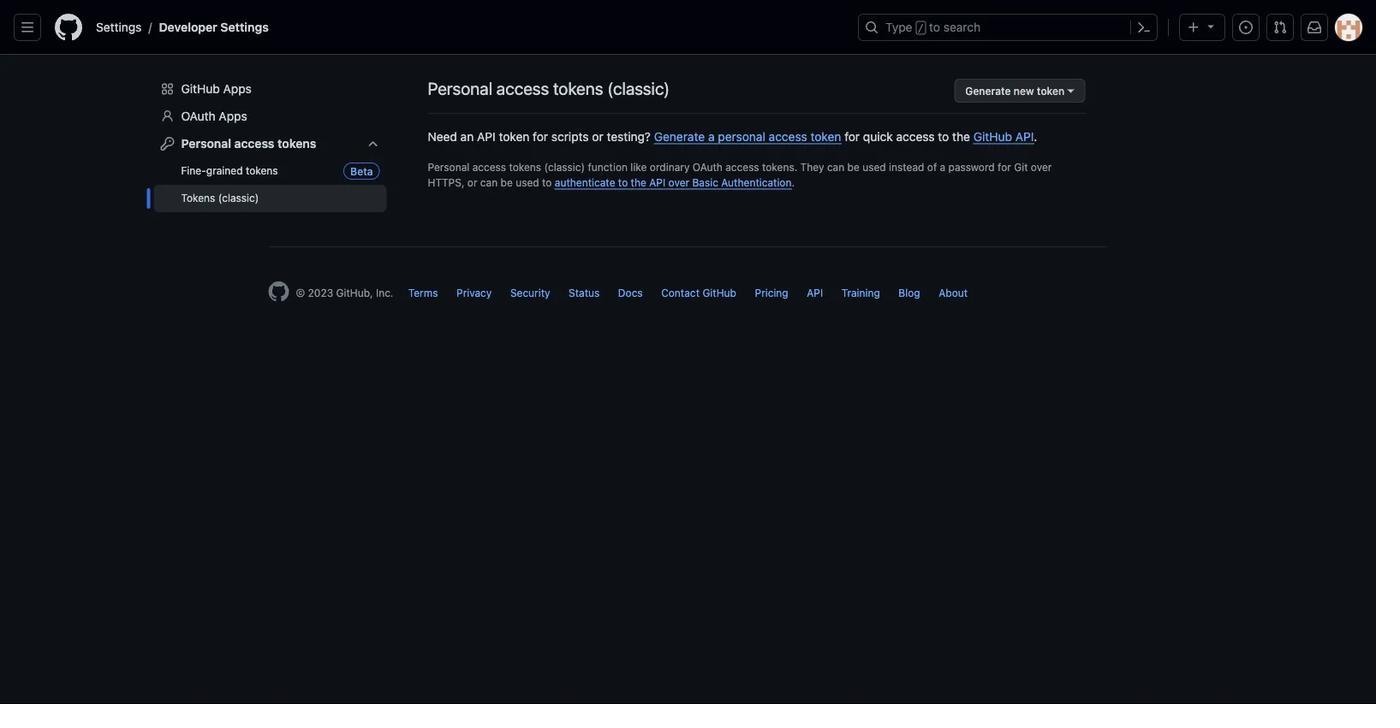 Task type: locate. For each thing, give the bounding box(es) containing it.
0 horizontal spatial .
[[792, 176, 795, 188]]

1 horizontal spatial can
[[827, 161, 845, 173]]

apps inside 'link'
[[223, 82, 252, 96]]

used down quick
[[863, 161, 886, 173]]

(classic) for personal access tokens (classic) function like ordinary oauth access tokens. they   can be used instead of a password for git over https, or can be used to
[[544, 161, 585, 173]]

tokens inside 'dropdown button'
[[278, 137, 316, 151]]

0 horizontal spatial oauth
[[181, 109, 216, 123]]

1 vertical spatial apps
[[219, 109, 247, 123]]

tokens down the personal access tokens (classic)
[[509, 161, 541, 173]]

tokens down oauth apps link
[[278, 137, 316, 151]]

0 vertical spatial personal
[[428, 78, 493, 98]]

developer
[[159, 20, 217, 34]]

/ inside settings / developer settings
[[148, 20, 152, 34]]

0 vertical spatial github
[[181, 82, 220, 96]]

or right https,
[[468, 176, 477, 188]]

security link
[[510, 287, 550, 299]]

a left personal
[[708, 129, 715, 143]]

type
[[886, 20, 913, 34]]

terms
[[408, 287, 438, 299]]

/ for settings
[[148, 20, 152, 34]]

/
[[148, 20, 152, 34], [918, 22, 924, 34]]

authenticate to the api over basic authentication link
[[555, 176, 792, 188]]

to left authenticate
[[542, 176, 552, 188]]

oauth
[[181, 109, 216, 123], [693, 161, 723, 173]]

2 horizontal spatial github
[[974, 129, 1012, 143]]

github up "password"
[[974, 129, 1012, 143]]

0 horizontal spatial token
[[499, 129, 530, 143]]

like
[[631, 161, 647, 173]]

oauth right person icon
[[181, 109, 216, 123]]

0 vertical spatial .
[[1034, 129, 1038, 143]]

be right the they
[[848, 161, 860, 173]]

a right of
[[940, 161, 946, 173]]

0 horizontal spatial (classic)
[[218, 192, 259, 204]]

tokens (classic)
[[181, 192, 259, 204]]

generate left new
[[966, 85, 1011, 97]]

1 horizontal spatial oauth
[[693, 161, 723, 173]]

can right the they
[[827, 161, 845, 173]]

tokens
[[553, 78, 603, 98], [278, 137, 316, 151], [509, 161, 541, 173], [246, 165, 278, 177]]

be
[[848, 161, 860, 173], [501, 176, 513, 188]]

2 horizontal spatial (classic)
[[607, 78, 670, 98]]

1 horizontal spatial over
[[1031, 161, 1052, 173]]

token
[[1037, 85, 1065, 97], [499, 129, 530, 143], [811, 129, 841, 143]]

type / to search
[[886, 20, 981, 34]]

0 vertical spatial generate
[[966, 85, 1011, 97]]

training
[[842, 287, 880, 299]]

0 horizontal spatial generate
[[654, 129, 705, 143]]

the down like
[[631, 176, 647, 188]]

1 vertical spatial be
[[501, 176, 513, 188]]

.
[[1034, 129, 1038, 143], [792, 176, 795, 188]]

training link
[[842, 287, 880, 299]]

1 vertical spatial .
[[792, 176, 795, 188]]

0 horizontal spatial /
[[148, 20, 152, 34]]

0 horizontal spatial a
[[708, 129, 715, 143]]

homepage image left the settings link
[[55, 14, 82, 41]]

command palette image
[[1137, 21, 1151, 34]]

or
[[592, 129, 604, 143], [468, 176, 477, 188]]

beta
[[350, 165, 373, 177]]

for
[[533, 129, 548, 143], [845, 129, 860, 143], [998, 161, 1011, 173]]

(classic) inside the personal access tokens (classic) function like ordinary oauth access tokens. they   can be used instead of a password for git over https, or can be used to
[[544, 161, 585, 173]]

a inside the personal access tokens (classic) function like ordinary oauth access tokens. they   can be used instead of a password for git over https, or can be used to
[[940, 161, 946, 173]]

1 vertical spatial or
[[468, 176, 477, 188]]

github up oauth apps
[[181, 82, 220, 96]]

1 horizontal spatial generate
[[966, 85, 1011, 97]]

docs
[[618, 287, 643, 299]]

personal down oauth apps
[[181, 137, 231, 151]]

personal inside 'personal access tokens' 'dropdown button'
[[181, 137, 231, 151]]

1 vertical spatial over
[[669, 176, 690, 188]]

1 vertical spatial oauth
[[693, 161, 723, 173]]

or inside the personal access tokens (classic) function like ordinary oauth access tokens. they   can be used instead of a password for git over https, or can be used to
[[468, 176, 477, 188]]

homepage image
[[55, 14, 82, 41], [269, 282, 289, 302]]

status
[[569, 287, 600, 299]]

2 vertical spatial personal
[[428, 161, 470, 173]]

can
[[827, 161, 845, 173], [480, 176, 498, 188]]

1 horizontal spatial github
[[703, 287, 737, 299]]

for inside the personal access tokens (classic) function like ordinary oauth access tokens. they   can be used instead of a password for git over https, or can be used to
[[998, 161, 1011, 173]]

api
[[477, 129, 496, 143], [1016, 129, 1034, 143], [649, 176, 666, 188], [807, 287, 823, 299]]

personal access tokens (classic) function like ordinary oauth access tokens. they   can be used instead of a password for git over https, or can be used to
[[428, 161, 1052, 188]]

to down function
[[618, 176, 628, 188]]

0 horizontal spatial used
[[516, 176, 539, 188]]

generate
[[966, 85, 1011, 97], [654, 129, 705, 143]]

for left scripts
[[533, 129, 548, 143]]

github right the contact
[[703, 287, 737, 299]]

1 horizontal spatial for
[[845, 129, 860, 143]]

apps up oauth apps
[[223, 82, 252, 96]]

(classic) up "testing?"
[[607, 78, 670, 98]]

0 horizontal spatial the
[[631, 176, 647, 188]]

0 horizontal spatial homepage image
[[55, 14, 82, 41]]

token up the they
[[811, 129, 841, 143]]

. down new
[[1034, 129, 1038, 143]]

1 vertical spatial (classic)
[[544, 161, 585, 173]]

2 horizontal spatial token
[[1037, 85, 1065, 97]]

apps image
[[161, 82, 174, 96]]

tokens for personal access tokens
[[278, 137, 316, 151]]

(classic) up authenticate
[[544, 161, 585, 173]]

1 vertical spatial can
[[480, 176, 498, 188]]

oauth apps link
[[154, 103, 387, 130]]

1 horizontal spatial /
[[918, 22, 924, 34]]

1 horizontal spatial (classic)
[[544, 161, 585, 173]]

0 vertical spatial or
[[592, 129, 604, 143]]

1 horizontal spatial homepage image
[[269, 282, 289, 302]]

scripts
[[551, 129, 589, 143]]

tokens down 'personal access tokens' 'dropdown button'
[[246, 165, 278, 177]]

github apps link
[[154, 75, 387, 103]]

tokens inside the personal access tokens (classic) function like ordinary oauth access tokens. they   can be used instead of a password for git over https, or can be used to
[[509, 161, 541, 173]]

. down tokens. at the top right
[[792, 176, 795, 188]]

generate inside popup button
[[966, 85, 1011, 97]]

person image
[[161, 110, 174, 123]]

personal up the an
[[428, 78, 493, 98]]

settings link
[[89, 14, 148, 41]]

personal for personal access tokens (classic) function like ordinary oauth access tokens. they   can be used instead of a password for git over https, or can be used to
[[428, 161, 470, 173]]

/ inside type / to search
[[918, 22, 924, 34]]

for left quick
[[845, 129, 860, 143]]

0 horizontal spatial can
[[480, 176, 498, 188]]

git
[[1014, 161, 1028, 173]]

the
[[952, 129, 970, 143], [631, 176, 647, 188]]

personal
[[428, 78, 493, 98], [181, 137, 231, 151], [428, 161, 470, 173]]

2 horizontal spatial for
[[998, 161, 1011, 173]]

over
[[1031, 161, 1052, 173], [669, 176, 690, 188]]

the up "password"
[[952, 129, 970, 143]]

settings left developer
[[96, 20, 142, 34]]

over right "git"
[[1031, 161, 1052, 173]]

token right new
[[1037, 85, 1065, 97]]

tokens (classic) link
[[154, 185, 387, 212]]

used left authenticate
[[516, 176, 539, 188]]

tokens inside list
[[246, 165, 278, 177]]

generate up ordinary
[[654, 129, 705, 143]]

(classic) down fine-grained tokens
[[218, 192, 259, 204]]

blog link
[[899, 287, 920, 299]]

1 horizontal spatial or
[[592, 129, 604, 143]]

list
[[89, 14, 848, 41]]

github,
[[336, 287, 373, 299]]

can right https,
[[480, 176, 498, 188]]

or right scripts
[[592, 129, 604, 143]]

personal access tokens (classic)
[[428, 78, 670, 98]]

github
[[181, 82, 220, 96], [974, 129, 1012, 143], [703, 287, 737, 299]]

0 horizontal spatial over
[[669, 176, 690, 188]]

2 settings from the left
[[220, 20, 269, 34]]

oauth apps
[[181, 109, 247, 123]]

2 vertical spatial (classic)
[[218, 192, 259, 204]]

be right https,
[[501, 176, 513, 188]]

apps up personal access tokens
[[219, 109, 247, 123]]

grained
[[206, 165, 243, 177]]

github apps
[[181, 82, 252, 96]]

over inside the personal access tokens (classic) function like ordinary oauth access tokens. they   can be used instead of a password for git over https, or can be used to
[[1031, 161, 1052, 173]]

0 vertical spatial over
[[1031, 161, 1052, 173]]

api right "pricing" link on the top of page
[[807, 287, 823, 299]]

1 horizontal spatial the
[[952, 129, 970, 143]]

access
[[497, 78, 549, 98], [769, 129, 807, 143], [896, 129, 935, 143], [234, 137, 274, 151], [473, 161, 506, 173], [726, 161, 759, 173]]

terms link
[[408, 287, 438, 299]]

1 vertical spatial the
[[631, 176, 647, 188]]

tokens up scripts
[[553, 78, 603, 98]]

personal up https,
[[428, 161, 470, 173]]

1 vertical spatial used
[[516, 176, 539, 188]]

personal access tokens button
[[154, 130, 387, 158]]

settings / developer settings
[[96, 20, 269, 34]]

1 horizontal spatial a
[[940, 161, 946, 173]]

to
[[929, 20, 941, 34], [938, 129, 949, 143], [542, 176, 552, 188], [618, 176, 628, 188]]

0 vertical spatial be
[[848, 161, 860, 173]]

to left search
[[929, 20, 941, 34]]

tokens for personal access tokens (classic)
[[553, 78, 603, 98]]

tokens for fine-grained tokens
[[246, 165, 278, 177]]

personal inside the personal access tokens (classic) function like ordinary oauth access tokens. they   can be used instead of a password for git over https, or can be used to
[[428, 161, 470, 173]]

for left "git"
[[998, 161, 1011, 173]]

security
[[510, 287, 550, 299]]

/ left developer
[[148, 20, 152, 34]]

0 horizontal spatial github
[[181, 82, 220, 96]]

fine-
[[181, 165, 206, 177]]

settings right developer
[[220, 20, 269, 34]]

a
[[708, 129, 715, 143], [940, 161, 946, 173]]

1 settings from the left
[[96, 20, 142, 34]]

personal
[[718, 129, 766, 143]]

0 vertical spatial used
[[863, 161, 886, 173]]

2 vertical spatial github
[[703, 287, 737, 299]]

0 horizontal spatial or
[[468, 176, 477, 188]]

apps
[[223, 82, 252, 96], [219, 109, 247, 123]]

1 horizontal spatial settings
[[220, 20, 269, 34]]

instead
[[889, 161, 925, 173]]

/ for type
[[918, 22, 924, 34]]

list containing settings / developer settings
[[89, 14, 848, 41]]

1 vertical spatial a
[[940, 161, 946, 173]]

1 horizontal spatial be
[[848, 161, 860, 173]]

2023
[[308, 287, 333, 299]]

1 vertical spatial personal
[[181, 137, 231, 151]]

0 vertical spatial apps
[[223, 82, 252, 96]]

token right the an
[[499, 129, 530, 143]]

0 vertical spatial can
[[827, 161, 845, 173]]

testing?
[[607, 129, 651, 143]]

generate a personal access token link
[[654, 129, 841, 143]]

oauth up basic
[[693, 161, 723, 173]]

settings
[[96, 20, 142, 34], [220, 20, 269, 34]]

homepage image left '©'
[[269, 282, 289, 302]]

chevron down image
[[366, 137, 380, 151]]

used
[[863, 161, 886, 173], [516, 176, 539, 188]]

0 horizontal spatial settings
[[96, 20, 142, 34]]

personal access tokens list
[[154, 158, 387, 212]]

fine-grained tokens
[[181, 165, 278, 177]]

api link
[[807, 287, 823, 299]]

0 vertical spatial (classic)
[[607, 78, 670, 98]]

triangle down image
[[1204, 19, 1218, 33]]

plus image
[[1187, 21, 1201, 34]]

over down ordinary
[[669, 176, 690, 188]]

0 vertical spatial homepage image
[[55, 14, 82, 41]]

(classic)
[[607, 78, 670, 98], [544, 161, 585, 173], [218, 192, 259, 204]]

/ right type at the top
[[918, 22, 924, 34]]

privacy link
[[457, 287, 492, 299]]



Task type: describe. For each thing, give the bounding box(es) containing it.
inc.
[[376, 287, 394, 299]]

authentication
[[721, 176, 792, 188]]

an
[[461, 129, 474, 143]]

generate new token button
[[954, 79, 1086, 103]]

tokens for personal access tokens (classic) function like ordinary oauth access tokens. they   can be used instead of a password for git over https, or can be used to
[[509, 161, 541, 173]]

(classic) inside 'personal access tokens' list
[[218, 192, 259, 204]]

about
[[939, 287, 968, 299]]

basic
[[692, 176, 719, 188]]

key image
[[161, 137, 174, 151]]

search
[[944, 20, 981, 34]]

need
[[428, 129, 457, 143]]

personal for personal access tokens
[[181, 137, 231, 151]]

1 horizontal spatial used
[[863, 161, 886, 173]]

of
[[927, 161, 937, 173]]

quick
[[863, 129, 893, 143]]

tokens.
[[762, 161, 798, 173]]

pricing link
[[755, 287, 789, 299]]

0 vertical spatial oauth
[[181, 109, 216, 123]]

1 vertical spatial homepage image
[[269, 282, 289, 302]]

docs link
[[618, 287, 643, 299]]

contact github
[[661, 287, 737, 299]]

oauth inside the personal access tokens (classic) function like ordinary oauth access tokens. they   can be used instead of a password for git over https, or can be used to
[[693, 161, 723, 173]]

personal for personal access tokens (classic)
[[428, 78, 493, 98]]

(classic) for personal access tokens (classic)
[[607, 78, 670, 98]]

authenticate to the api over basic authentication .
[[555, 176, 795, 188]]

api down ordinary
[[649, 176, 666, 188]]

1 horizontal spatial token
[[811, 129, 841, 143]]

0 vertical spatial the
[[952, 129, 970, 143]]

personal access tokens
[[181, 137, 316, 151]]

generate new token
[[966, 85, 1068, 97]]

api up "git"
[[1016, 129, 1034, 143]]

contact github link
[[661, 287, 737, 299]]

privacy
[[457, 287, 492, 299]]

issue opened image
[[1239, 21, 1253, 34]]

to inside the personal access tokens (classic) function like ordinary oauth access tokens. they   can be used instead of a password for git over https, or can be used to
[[542, 176, 552, 188]]

©
[[296, 287, 305, 299]]

tokens
[[181, 192, 215, 204]]

https,
[[428, 176, 465, 188]]

new
[[1014, 85, 1034, 97]]

0 vertical spatial a
[[708, 129, 715, 143]]

pricing
[[755, 287, 789, 299]]

git pull request image
[[1274, 21, 1287, 34]]

© 2023 github, inc.
[[296, 287, 394, 299]]

ordinary
[[650, 161, 690, 173]]

blog
[[899, 287, 920, 299]]

github api link
[[974, 129, 1034, 143]]

function
[[588, 161, 628, 173]]

1 horizontal spatial .
[[1034, 129, 1038, 143]]

developer settings link
[[152, 14, 276, 41]]

notifications image
[[1308, 21, 1322, 34]]

github inside 'link'
[[181, 82, 220, 96]]

to up "password"
[[938, 129, 949, 143]]

access inside 'dropdown button'
[[234, 137, 274, 151]]

they
[[801, 161, 824, 173]]

1 vertical spatial generate
[[654, 129, 705, 143]]

apps for github apps
[[223, 82, 252, 96]]

0 horizontal spatial be
[[501, 176, 513, 188]]

status link
[[569, 287, 600, 299]]

authenticate
[[555, 176, 615, 188]]

about link
[[939, 287, 968, 299]]

contact
[[661, 287, 700, 299]]

0 horizontal spatial for
[[533, 129, 548, 143]]

1 vertical spatial github
[[974, 129, 1012, 143]]

password
[[949, 161, 995, 173]]

token inside popup button
[[1037, 85, 1065, 97]]

apps for oauth apps
[[219, 109, 247, 123]]

api right the an
[[477, 129, 496, 143]]

need an api token for scripts or testing? generate a personal access token for quick access to the github api .
[[428, 129, 1038, 143]]



Task type: vqa. For each thing, say whether or not it's contained in the screenshot.
top Commented
no



